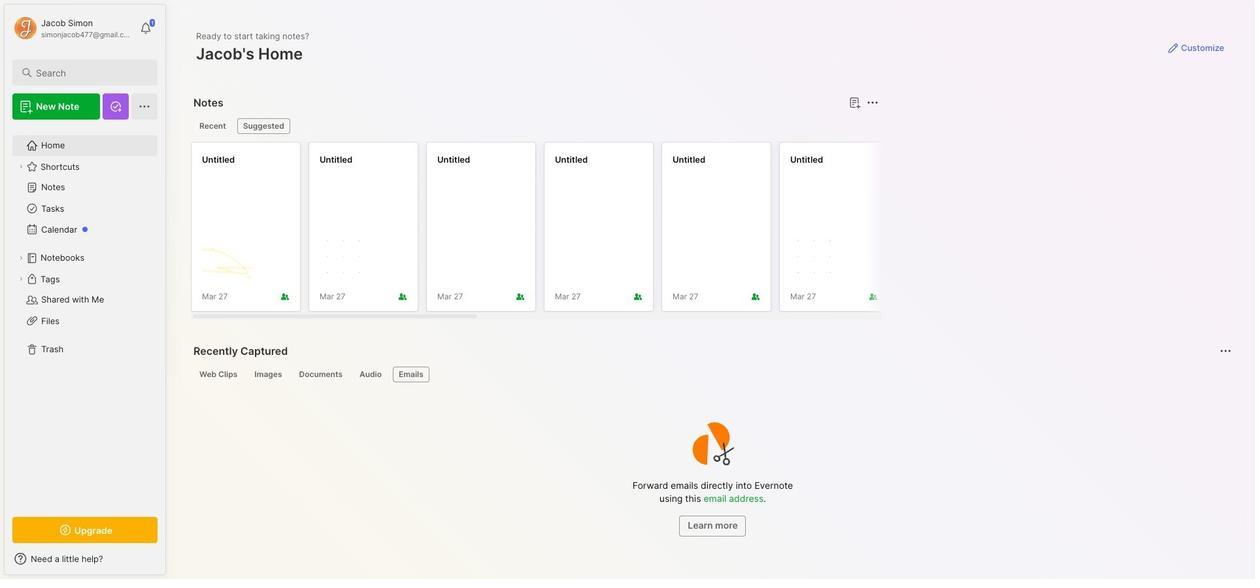 Task type: locate. For each thing, give the bounding box(es) containing it.
0 vertical spatial more actions field
[[863, 93, 882, 112]]

0 horizontal spatial thumbnail image
[[202, 233, 252, 282]]

2 horizontal spatial thumbnail image
[[790, 233, 840, 282]]

expand notebooks image
[[17, 254, 25, 262]]

Account field
[[12, 15, 133, 41]]

1 tab list from the top
[[194, 118, 877, 134]]

1 horizontal spatial thumbnail image
[[320, 233, 369, 282]]

1 vertical spatial more actions field
[[1217, 342, 1235, 360]]

0 vertical spatial more actions image
[[865, 95, 880, 110]]

tab
[[194, 118, 232, 134], [237, 118, 290, 134], [194, 367, 243, 382], [249, 367, 288, 382], [293, 367, 348, 382], [354, 367, 388, 382], [393, 367, 429, 382]]

row group
[[191, 142, 1255, 320]]

0 vertical spatial tab list
[[194, 118, 877, 134]]

None search field
[[36, 65, 146, 80]]

0 horizontal spatial more actions field
[[863, 93, 882, 112]]

2 thumbnail image from the left
[[320, 233, 369, 282]]

More actions field
[[863, 93, 882, 112], [1217, 342, 1235, 360]]

1 vertical spatial tab list
[[194, 367, 1230, 382]]

tree
[[5, 127, 165, 505]]

thumbnail image
[[202, 233, 252, 282], [320, 233, 369, 282], [790, 233, 840, 282]]

more actions image
[[865, 95, 880, 110], [1218, 343, 1234, 359]]

expand tags image
[[17, 275, 25, 283]]

tab list
[[194, 118, 877, 134], [194, 367, 1230, 382]]

1 horizontal spatial more actions image
[[1218, 343, 1234, 359]]

1 horizontal spatial more actions field
[[1217, 342, 1235, 360]]



Task type: describe. For each thing, give the bounding box(es) containing it.
tree inside "main" "element"
[[5, 127, 165, 505]]

WHAT'S NEW field
[[5, 549, 165, 569]]

1 vertical spatial more actions image
[[1218, 343, 1234, 359]]

0 horizontal spatial more actions image
[[865, 95, 880, 110]]

2 tab list from the top
[[194, 367, 1230, 382]]

main element
[[0, 0, 170, 579]]

click to collapse image
[[165, 555, 175, 571]]

1 thumbnail image from the left
[[202, 233, 252, 282]]

3 thumbnail image from the left
[[790, 233, 840, 282]]

none search field inside "main" "element"
[[36, 65, 146, 80]]

Search text field
[[36, 67, 146, 79]]



Task type: vqa. For each thing, say whether or not it's contained in the screenshot.
second tab list from the bottom
yes



